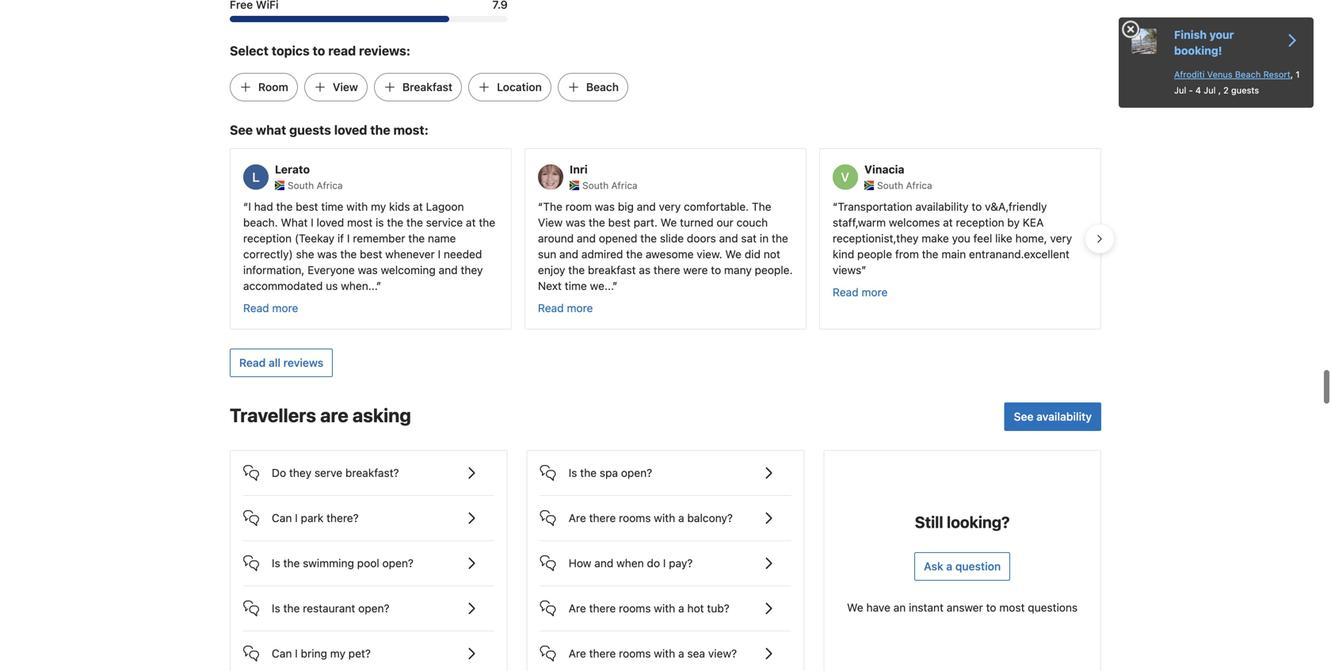 Task type: locate. For each thing, give the bounding box(es) containing it.
" up staff,warm
[[833, 200, 838, 213]]

most inside the " i had the best time with my kids at lagoon beach. what i loved most is the the service at the reception (teekay if i remember the name correctly) she was the best whenever i needed information, everyone was welcoming and they accommodated us when...
[[347, 216, 373, 229]]

we up slide
[[661, 216, 677, 229]]

can inside 'can i park there?' button
[[272, 512, 292, 525]]

the down room
[[589, 216, 605, 229]]

1 horizontal spatial read more button
[[538, 301, 593, 316]]

1 " from the left
[[243, 200, 248, 213]]

0 vertical spatial they
[[461, 264, 483, 277]]

read down views
[[833, 286, 859, 299]]

the inside " transportation availability to v&a,friendly staff,warm welcomes at reception by kea receptionist,they make you feel like home, very kind people from the main entranand.excellent views
[[922, 248, 939, 261]]

breakfast
[[588, 264, 636, 277]]

africa
[[317, 180, 343, 191], [612, 180, 638, 191], [906, 180, 933, 191]]

1 horizontal spatial jul
[[1204, 85, 1216, 96]]

0 horizontal spatial jul
[[1175, 85, 1187, 96]]

1 vertical spatial open?
[[383, 557, 414, 570]]

read all reviews button
[[230, 349, 333, 377]]

" inside " transportation availability to v&a,friendly staff,warm welcomes at reception by kea receptionist,they make you feel like home, very kind people from the main entranand.excellent views
[[833, 200, 838, 213]]

pet?
[[349, 647, 371, 660]]

with left sea
[[654, 647, 676, 660]]

reception
[[956, 216, 1005, 229], [243, 232, 292, 245]]

with
[[347, 200, 368, 213], [654, 512, 676, 525], [654, 602, 676, 615], [654, 647, 676, 660]]

1 horizontal spatial the
[[752, 200, 772, 213]]

2 are from the top
[[569, 602, 586, 615]]

is left restaurant
[[272, 602, 280, 615]]

" down the welcoming at the top of page
[[377, 280, 381, 293]]

0 horizontal spatial "
[[243, 200, 248, 213]]

view up around
[[538, 216, 563, 229]]

by
[[1008, 216, 1020, 229]]

1 vertical spatial time
[[565, 280, 587, 293]]

room
[[258, 81, 288, 94]]

1 vertical spatial loved
[[317, 216, 344, 229]]

0 vertical spatial open?
[[621, 467, 653, 480]]

most
[[347, 216, 373, 229], [1000, 601, 1025, 614]]

0 horizontal spatial south africa
[[288, 180, 343, 191]]

1 vertical spatial reception
[[243, 232, 292, 245]]

to right answer at the right bottom
[[986, 601, 997, 614]]

2 horizontal spatial we
[[847, 601, 864, 614]]

2 can from the top
[[272, 647, 292, 660]]

1 rooms from the top
[[619, 512, 651, 525]]

like
[[996, 232, 1013, 245]]

there inside are there rooms with a balcony? button
[[589, 512, 616, 525]]

0 vertical spatial ,
[[1291, 69, 1294, 80]]

1 can from the top
[[272, 512, 292, 525]]

next
[[538, 280, 562, 293]]

guests right what
[[289, 123, 331, 138]]

1 horizontal spatial south
[[583, 180, 609, 191]]

can inside can i bring my pet? 'button'
[[272, 647, 292, 660]]

view
[[333, 81, 358, 94], [538, 216, 563, 229]]

at right 'kids' at the top left of the page
[[413, 200, 423, 213]]

3 africa from the left
[[906, 180, 933, 191]]

1 africa from the left
[[317, 180, 343, 191]]

2 vertical spatial open?
[[358, 602, 390, 615]]

2 south africa image from the left
[[570, 181, 579, 190]]

can left bring
[[272, 647, 292, 660]]

0 vertical spatial guests
[[1232, 85, 1260, 96]]

read more down next
[[538, 302, 593, 315]]

, left 1
[[1291, 69, 1294, 80]]

open? for is the spa open?
[[621, 467, 653, 480]]

" down breakfast
[[613, 280, 618, 293]]

open? right pool
[[383, 557, 414, 570]]

loved inside the " i had the best time with my kids at lagoon beach. what i loved most is the the service at the reception (teekay if i remember the name correctly) she was the best whenever i needed information, everyone was welcoming and they accommodated us when...
[[317, 216, 344, 229]]

1 vertical spatial can
[[272, 647, 292, 660]]

availability
[[916, 200, 969, 213], [1037, 410, 1092, 423]]

people.
[[755, 264, 793, 277]]

" the room was big and very comfortable.  the view was the best part.  we turned our couch around and opened the slide doors and sat in the sun and admired the awesome view.  we did not enjoy the breakfast as there were to many people. next time we...
[[538, 200, 793, 293]]

sea
[[688, 647, 705, 660]]

and right the how
[[595, 557, 614, 570]]

south africa image for lerato
[[275, 181, 285, 190]]

2 " from the left
[[538, 200, 543, 213]]

the left room
[[543, 200, 563, 213]]

is inside is the restaurant open? button
[[272, 602, 280, 615]]

open?
[[621, 467, 653, 480], [383, 557, 414, 570], [358, 602, 390, 615]]

0 vertical spatial reception
[[956, 216, 1005, 229]]

lerato
[[275, 163, 310, 176]]

1 horizontal spatial africa
[[612, 180, 638, 191]]

" down "people"
[[862, 264, 867, 277]]

1 jul - 4 jul  ,
[[1175, 69, 1300, 96]]

afroditi venus beach resort image
[[1132, 29, 1157, 54]]

0 horizontal spatial more
[[272, 302, 298, 315]]

the left swimming
[[283, 557, 300, 570]]

0 horizontal spatial south
[[288, 180, 314, 191]]

to inside " the room was big and very comfortable.  the view was the best part.  we turned our couch around and opened the slide doors and sat in the sun and admired the awesome view.  we did not enjoy the breakfast as there were to many people. next time we...
[[711, 264, 721, 277]]

is for is the swimming pool open?
[[272, 557, 280, 570]]

1 horizontal spatial very
[[1051, 232, 1073, 245]]

there down awesome
[[654, 264, 681, 277]]

big
[[618, 200, 634, 213]]

are there rooms with a sea view?
[[569, 647, 737, 660]]

, inside 1 jul - 4 jul  ,
[[1219, 85, 1221, 96]]

to down view.
[[711, 264, 721, 277]]

0 horizontal spatial "
[[377, 280, 381, 293]]

1 south africa from the left
[[288, 180, 343, 191]]

a
[[679, 512, 685, 525], [947, 560, 953, 573], [679, 602, 685, 615], [679, 647, 685, 660]]

0 vertical spatial are
[[569, 512, 586, 525]]

4
[[1196, 85, 1202, 96]]

1 vertical spatial very
[[1051, 232, 1073, 245]]

booking!
[[1175, 44, 1223, 57]]

the down make
[[922, 248, 939, 261]]

a left hot
[[679, 602, 685, 615]]

loved left the most:
[[334, 123, 367, 138]]

accommodated
[[243, 280, 323, 293]]

read more
[[833, 286, 888, 299], [243, 302, 298, 315], [538, 302, 593, 315]]

1 south africa image from the left
[[275, 181, 285, 190]]

africa for vinacia
[[906, 180, 933, 191]]

was left the big on the top of the page
[[595, 200, 615, 213]]

1 vertical spatial best
[[608, 216, 631, 229]]

2 africa from the left
[[612, 180, 638, 191]]

part.
[[634, 216, 658, 229]]

see inside button
[[1014, 410, 1034, 423]]

0 vertical spatial rooms
[[619, 512, 651, 525]]

are there rooms with a balcony?
[[569, 512, 733, 525]]

travellers are asking
[[230, 404, 411, 427]]

" for kind
[[862, 264, 867, 277]]

1 vertical spatial is
[[272, 557, 280, 570]]

with for are there rooms with a sea view?
[[654, 647, 676, 660]]

more down "we..." at top
[[567, 302, 593, 315]]

1 vertical spatial beach
[[586, 81, 619, 94]]

0 horizontal spatial see
[[230, 123, 253, 138]]

they
[[461, 264, 483, 277], [289, 467, 312, 480]]

south down vinacia
[[877, 180, 904, 191]]

spa
[[600, 467, 618, 480]]

entranand.excellent
[[969, 248, 1070, 261]]

the left restaurant
[[283, 602, 300, 615]]

there inside are there rooms with a hot tub? button
[[589, 602, 616, 615]]

guests down afroditi venus beach resort , at right
[[1232, 85, 1260, 96]]

is for is the restaurant open?
[[272, 602, 280, 615]]

1 horizontal spatial availability
[[1037, 410, 1092, 423]]

i right if
[[347, 232, 350, 245]]

open? inside is the swimming pool open? button
[[383, 557, 414, 570]]

1 vertical spatial are
[[569, 602, 586, 615]]

a left balcony?
[[679, 512, 685, 525]]

sat
[[741, 232, 757, 245]]

with up the how and when do i pay? button
[[654, 512, 676, 525]]

not
[[764, 248, 781, 261]]

can left "park"
[[272, 512, 292, 525]]

3 rooms from the top
[[619, 647, 651, 660]]

south africa image
[[865, 181, 874, 190]]

are
[[569, 512, 586, 525], [569, 602, 586, 615], [569, 647, 586, 660]]

2 horizontal spatial best
[[608, 216, 631, 229]]

is inside is the swimming pool open? button
[[272, 557, 280, 570]]

"
[[862, 264, 867, 277], [377, 280, 381, 293], [613, 280, 618, 293]]

2 horizontal spatial read more button
[[833, 285, 888, 301]]

and up admired
[[577, 232, 596, 245]]

1
[[1296, 69, 1300, 80]]

1 are from the top
[[569, 512, 586, 525]]

1 horizontal spatial "
[[538, 200, 543, 213]]

open? inside is the spa open? button
[[621, 467, 653, 480]]

2 vertical spatial best
[[360, 248, 382, 261]]

read more button for " the room was big and very comfortable.  the view was the best part.  we turned our couch around and opened the slide doors and sat in the sun and admired the awesome view.  we did not enjoy the breakfast as there were to many people. next time we...
[[538, 301, 593, 316]]

loved up if
[[317, 216, 344, 229]]

welcomes
[[889, 216, 940, 229]]

view down read
[[333, 81, 358, 94]]

0 vertical spatial view
[[333, 81, 358, 94]]

3 south from the left
[[877, 180, 904, 191]]

" inside the " i had the best time with my kids at lagoon beach. what i loved most is the the service at the reception (teekay if i remember the name correctly) she was the best whenever i needed information, everyone was welcoming and they accommodated us when...
[[243, 200, 248, 213]]

lagoon
[[426, 200, 464, 213]]

rooms down the 'how and when do i pay?' in the bottom of the page
[[619, 602, 651, 615]]

the up as
[[626, 248, 643, 261]]

staff,warm
[[833, 216, 886, 229]]

there?
[[327, 512, 359, 525]]

0 horizontal spatial guests
[[289, 123, 331, 138]]

read down next
[[538, 302, 564, 315]]

jul right the 4
[[1204, 85, 1216, 96]]

1 vertical spatial view
[[538, 216, 563, 229]]

at
[[413, 200, 423, 213], [466, 216, 476, 229], [943, 216, 953, 229]]

0 horizontal spatial they
[[289, 467, 312, 480]]

time up if
[[321, 200, 344, 213]]

did
[[745, 248, 761, 261]]

many
[[724, 264, 752, 277]]

0 vertical spatial best
[[296, 200, 318, 213]]

more for i had the best time with my kids at lagoon beach. what i loved most is the the service at the reception (teekay if i remember the name correctly) she was the best whenever i needed information, everyone was welcoming and they accommodated us when...
[[272, 302, 298, 315]]

very inside " transportation availability to v&a,friendly staff,warm welcomes at reception by kea receptionist,they make you feel like home, very kind people from the main entranand.excellent views
[[1051, 232, 1073, 245]]

my left pet?
[[330, 647, 346, 660]]

south africa image
[[275, 181, 285, 190], [570, 181, 579, 190]]

0 horizontal spatial time
[[321, 200, 344, 213]]

0 vertical spatial loved
[[334, 123, 367, 138]]

the up couch
[[752, 200, 772, 213]]

2 vertical spatial rooms
[[619, 647, 651, 660]]

0 horizontal spatial ,
[[1219, 85, 1221, 96]]

south africa down lerato
[[288, 180, 343, 191]]

1 horizontal spatial south africa image
[[570, 181, 579, 190]]

0 horizontal spatial read more
[[243, 302, 298, 315]]

" transportation availability to v&a,friendly staff,warm welcomes at reception by kea receptionist,they make you feel like home, very kind people from the main entranand.excellent views
[[833, 200, 1073, 277]]

1 south from the left
[[288, 180, 314, 191]]

time left "we..." at top
[[565, 280, 587, 293]]

jul left -
[[1175, 85, 1187, 96]]

2 the from the left
[[752, 200, 772, 213]]

time
[[321, 200, 344, 213], [565, 280, 587, 293]]

2 horizontal spatial africa
[[906, 180, 933, 191]]

at up make
[[943, 216, 953, 229]]

1 horizontal spatial view
[[538, 216, 563, 229]]

welcoming
[[381, 264, 436, 277]]

are there rooms with a balcony? button
[[540, 496, 791, 528]]

south africa down vinacia
[[877, 180, 933, 191]]

africa up welcomes
[[906, 180, 933, 191]]

1 horizontal spatial "
[[613, 280, 618, 293]]

views
[[833, 264, 862, 277]]

best
[[296, 200, 318, 213], [608, 216, 631, 229], [360, 248, 382, 261]]

very inside " the room was big and very comfortable.  the view was the best part.  we turned our couch around and opened the slide doors and sat in the sun and admired the awesome view.  we did not enjoy the breakfast as there were to many people. next time we...
[[659, 200, 681, 213]]

2 south from the left
[[583, 180, 609, 191]]

0 horizontal spatial we
[[661, 216, 677, 229]]

we left have
[[847, 601, 864, 614]]

we
[[661, 216, 677, 229], [726, 248, 742, 261], [847, 601, 864, 614]]

is inside is the spa open? button
[[569, 467, 577, 480]]

most left is
[[347, 216, 373, 229]]

1 vertical spatial availability
[[1037, 410, 1092, 423]]

1 horizontal spatial at
[[466, 216, 476, 229]]

" for " i had the best time with my kids at lagoon beach. what i loved most is the the service at the reception (teekay if i remember the name correctly) she was the best whenever i needed information, everyone was welcoming and they accommodated us when...
[[243, 200, 248, 213]]

best inside " the room was big and very comfortable.  the view was the best part.  we turned our couch around and opened the slide doors and sat in the sun and admired the awesome view.  we did not enjoy the breakfast as there were to many people. next time we...
[[608, 216, 631, 229]]

" inside " the room was big and very comfortable.  the view was the best part.  we turned our couch around and opened the slide doors and sat in the sun and admired the awesome view.  we did not enjoy the breakfast as there were to many people. next time we...
[[538, 200, 543, 213]]

0 vertical spatial can
[[272, 512, 292, 525]]

see for see what guests loved the most:
[[230, 123, 253, 138]]

0 horizontal spatial my
[[330, 647, 346, 660]]

1 horizontal spatial my
[[371, 200, 386, 213]]

0 vertical spatial very
[[659, 200, 681, 213]]

" left had
[[243, 200, 248, 213]]

and down 'needed'
[[439, 264, 458, 277]]

0 vertical spatial we
[[661, 216, 677, 229]]

is the swimming pool open? button
[[243, 542, 494, 573]]

read more down views
[[833, 286, 888, 299]]

south africa image down lerato
[[275, 181, 285, 190]]

3 " from the left
[[833, 200, 838, 213]]

open? right spa
[[621, 467, 653, 480]]

location
[[497, 81, 542, 94]]

do they serve breakfast? button
[[243, 451, 494, 483]]

there inside " the room was big and very comfortable.  the view was the best part.  we turned our couch around and opened the slide doors and sat in the sun and admired the awesome view.  we did not enjoy the breakfast as there were to many people. next time we...
[[654, 264, 681, 277]]

more for transportation availability to v&a,friendly staff,warm welcomes at reception by kea receptionist,they make you feel like home, very kind people from the main entranand.excellent views
[[862, 286, 888, 299]]

south africa for vinacia
[[877, 180, 933, 191]]

0 vertical spatial my
[[371, 200, 386, 213]]

there
[[654, 264, 681, 277], [589, 512, 616, 525], [589, 602, 616, 615], [589, 647, 616, 660]]

a right ask
[[947, 560, 953, 573]]

is the spa open? button
[[540, 451, 791, 483]]

is left spa
[[569, 467, 577, 480]]

how
[[569, 557, 592, 570]]

africa for inri
[[612, 180, 638, 191]]

beach.
[[243, 216, 278, 229]]

read more button for " transportation availability to v&a,friendly staff,warm welcomes at reception by kea receptionist,they make you feel like home, very kind people from the main entranand.excellent views
[[833, 285, 888, 301]]

a left sea
[[679, 647, 685, 660]]

couch
[[737, 216, 768, 229]]

2 horizontal spatial "
[[862, 264, 867, 277]]

the up 'needed'
[[479, 216, 496, 229]]

0 horizontal spatial read more button
[[243, 301, 298, 316]]

read for " the room was big and very comfortable.  the view was the best part.  we turned our couch around and opened the slide doors and sat in the sun and admired the awesome view.  we did not enjoy the breakfast as there were to many people. next time we...
[[538, 302, 564, 315]]

south down inri on the top left of page
[[583, 180, 609, 191]]

1 horizontal spatial time
[[565, 280, 587, 293]]

park
[[301, 512, 324, 525]]

with left hot
[[654, 602, 676, 615]]

your
[[1210, 28, 1235, 41]]

1 vertical spatial ,
[[1219, 85, 1221, 96]]

best up opened
[[608, 216, 631, 229]]

very up turned at the right top
[[659, 200, 681, 213]]

0 horizontal spatial south africa image
[[275, 181, 285, 190]]

ask a question button
[[915, 553, 1011, 581]]

1 horizontal spatial we
[[726, 248, 742, 261]]

3 are from the top
[[569, 647, 586, 660]]

0 vertical spatial beach
[[1236, 69, 1261, 80]]

name
[[428, 232, 456, 245]]

the right enjoy
[[569, 264, 585, 277]]

remember
[[353, 232, 405, 245]]

rooms up the 'how and when do i pay?' in the bottom of the page
[[619, 512, 651, 525]]

0 horizontal spatial view
[[333, 81, 358, 94]]

can for can i park there?
[[272, 512, 292, 525]]

rooms for sea
[[619, 647, 651, 660]]

there down are there rooms with a hot tub?
[[589, 647, 616, 660]]

the down if
[[340, 248, 357, 261]]

1 vertical spatial my
[[330, 647, 346, 660]]

there inside are there rooms with a sea view? button
[[589, 647, 616, 660]]

0 horizontal spatial most
[[347, 216, 373, 229]]

open? inside is the restaurant open? button
[[358, 602, 390, 615]]

i right do on the bottom left of page
[[663, 557, 666, 570]]

south
[[288, 180, 314, 191], [583, 180, 609, 191], [877, 180, 904, 191]]

0 horizontal spatial reception
[[243, 232, 292, 245]]

and inside the " i had the best time with my kids at lagoon beach. what i loved most is the the service at the reception (teekay if i remember the name correctly) she was the best whenever i needed information, everyone was welcoming and they accommodated us when...
[[439, 264, 458, 277]]

2 horizontal spatial at
[[943, 216, 953, 229]]

and down around
[[560, 248, 579, 261]]

" i had the best time with my kids at lagoon beach. what i loved most is the the service at the reception (teekay if i remember the name correctly) she was the best whenever i needed information, everyone was welcoming and they accommodated us when...
[[243, 200, 496, 293]]

more down accommodated
[[272, 302, 298, 315]]

my
[[371, 200, 386, 213], [330, 647, 346, 660]]

2 south africa from the left
[[583, 180, 638, 191]]

south africa image down inri on the top left of page
[[570, 181, 579, 190]]

1 horizontal spatial see
[[1014, 410, 1034, 423]]

pool
[[357, 557, 380, 570]]

south africa up the big on the top of the page
[[583, 180, 638, 191]]

most left questions
[[1000, 601, 1025, 614]]

rooms down are there rooms with a hot tub?
[[619, 647, 651, 660]]

reception inside " transportation availability to v&a,friendly staff,warm welcomes at reception by kea receptionist,they make you feel like home, very kind people from the main entranand.excellent views
[[956, 216, 1005, 229]]

(teekay
[[295, 232, 335, 245]]

1 the from the left
[[543, 200, 563, 213]]

there down spa
[[589, 512, 616, 525]]

they down 'needed'
[[461, 264, 483, 277]]

3 south africa from the left
[[877, 180, 933, 191]]

0 horizontal spatial the
[[543, 200, 563, 213]]

0 horizontal spatial africa
[[317, 180, 343, 191]]

v&a,friendly
[[985, 200, 1047, 213]]

there down the how
[[589, 602, 616, 615]]

best down the remember
[[360, 248, 382, 261]]

1 horizontal spatial they
[[461, 264, 483, 277]]

the up "whenever"
[[408, 232, 425, 245]]

at right service
[[466, 216, 476, 229]]

2 vertical spatial are
[[569, 647, 586, 660]]

1 horizontal spatial south africa
[[583, 180, 638, 191]]

can i bring my pet? button
[[243, 632, 494, 664]]

are for are there rooms with a sea view?
[[569, 647, 586, 660]]

1 horizontal spatial ,
[[1291, 69, 1294, 80]]

1 vertical spatial rooms
[[619, 602, 651, 615]]

have
[[867, 601, 891, 614]]

1 horizontal spatial reception
[[956, 216, 1005, 229]]

, left 2
[[1219, 85, 1221, 96]]

2 horizontal spatial more
[[862, 286, 888, 299]]

there for are there rooms with a balcony?
[[589, 512, 616, 525]]

more
[[862, 286, 888, 299], [272, 302, 298, 315], [567, 302, 593, 315]]

see what guests loved the most:
[[230, 123, 429, 138]]

inri
[[570, 163, 588, 176]]

read more down accommodated
[[243, 302, 298, 315]]

to left read
[[313, 43, 325, 58]]

read down accommodated
[[243, 302, 269, 315]]

2 horizontal spatial south
[[877, 180, 904, 191]]

2 rooms from the top
[[619, 602, 651, 615]]

0 vertical spatial most
[[347, 216, 373, 229]]

1 horizontal spatial more
[[567, 302, 593, 315]]

1 horizontal spatial most
[[1000, 601, 1025, 614]]

are for are there rooms with a balcony?
[[569, 512, 586, 525]]

free wifi 7.9 meter
[[230, 16, 508, 22]]

africa up if
[[317, 180, 343, 191]]

south down lerato
[[288, 180, 314, 191]]

2 vertical spatial is
[[272, 602, 280, 615]]

1 vertical spatial see
[[1014, 410, 1034, 423]]

is left swimming
[[272, 557, 280, 570]]

with up the remember
[[347, 200, 368, 213]]

2 horizontal spatial "
[[833, 200, 838, 213]]

read
[[328, 43, 356, 58]]

1 vertical spatial most
[[1000, 601, 1025, 614]]

south for lerato
[[288, 180, 314, 191]]

see availability button
[[1005, 403, 1102, 431]]

read for " transportation availability to v&a,friendly staff,warm welcomes at reception by kea receptionist,they make you feel like home, very kind people from the main entranand.excellent views
[[833, 286, 859, 299]]

transportation
[[838, 200, 913, 213]]

was up everyone at the top
[[317, 248, 337, 261]]

0 vertical spatial availability
[[916, 200, 969, 213]]

pay?
[[669, 557, 693, 570]]

are there rooms with a hot tub?
[[569, 602, 730, 615]]

0 vertical spatial is
[[569, 467, 577, 480]]

1 vertical spatial we
[[726, 248, 742, 261]]

2 horizontal spatial read more
[[833, 286, 888, 299]]

can i bring my pet?
[[272, 647, 371, 660]]

availability inside button
[[1037, 410, 1092, 423]]

best up what
[[296, 200, 318, 213]]

they right do
[[289, 467, 312, 480]]



Task type: vqa. For each thing, say whether or not it's contained in the screenshot.
Inri's "South"
yes



Task type: describe. For each thing, give the bounding box(es) containing it.
people
[[858, 248, 893, 261]]

read inside button
[[239, 356, 266, 370]]

the left spa
[[580, 467, 597, 480]]

is
[[376, 216, 384, 229]]

is the restaurant open?
[[272, 602, 390, 615]]

they inside button
[[289, 467, 312, 480]]

still looking?
[[915, 513, 1010, 532]]

south for vinacia
[[877, 180, 904, 191]]

can for can i bring my pet?
[[272, 647, 292, 660]]

home,
[[1016, 232, 1048, 245]]

how and when do i pay? button
[[540, 542, 791, 573]]

i down name
[[438, 248, 441, 261]]

with for are there rooms with a balcony?
[[654, 512, 676, 525]]

south africa image for inri
[[570, 181, 579, 190]]

opened
[[599, 232, 638, 245]]

we...
[[590, 280, 613, 293]]

and up part.
[[637, 200, 656, 213]]

" for the
[[377, 280, 381, 293]]

" for " transportation availability to v&a,friendly staff,warm welcomes at reception by kea receptionist,they make you feel like home, very kind people from the main entranand.excellent views
[[833, 200, 838, 213]]

view?
[[708, 647, 737, 660]]

0 horizontal spatial at
[[413, 200, 423, 213]]

the up what
[[276, 200, 293, 213]]

an
[[894, 601, 906, 614]]

questions
[[1028, 601, 1078, 614]]

whenever
[[385, 248, 435, 261]]

we have an instant answer to most questions
[[847, 601, 1078, 614]]

in
[[760, 232, 769, 245]]

do they serve breakfast?
[[272, 467, 399, 480]]

availability inside " transportation availability to v&a,friendly staff,warm welcomes at reception by kea receptionist,they make you feel like home, very kind people from the main entranand.excellent views
[[916, 200, 969, 213]]

i inside 'button'
[[295, 647, 298, 660]]

turned
[[680, 216, 714, 229]]

the down 'kids' at the top left of the page
[[407, 216, 423, 229]]

view inside " the room was big and very comfortable.  the view was the best part.  we turned our couch around and opened the slide doors and sat in the sun and admired the awesome view.  we did not enjoy the breakfast as there were to many people. next time we...
[[538, 216, 563, 229]]

was down room
[[566, 216, 586, 229]]

question
[[956, 560, 1001, 573]]

had
[[254, 200, 273, 213]]

i up (teekay
[[311, 216, 314, 229]]

when...
[[341, 280, 377, 293]]

time inside " the room was big and very comfortable.  the view was the best part.  we turned our couch around and opened the slide doors and sat in the sun and admired the awesome view.  we did not enjoy the breakfast as there were to many people. next time we...
[[565, 280, 587, 293]]

i left had
[[248, 200, 251, 213]]

kind
[[833, 248, 855, 261]]

" for " the room was big and very comfortable.  the view was the best part.  we turned our couch around and opened the slide doors and sat in the sun and admired the awesome view.  we did not enjoy the breakfast as there were to many people. next time we...
[[538, 200, 543, 213]]

still
[[915, 513, 944, 532]]

the down part.
[[641, 232, 657, 245]]

" for around
[[613, 280, 618, 293]]

2
[[1224, 85, 1229, 96]]

the right 'in'
[[772, 232, 789, 245]]

1 jul from the left
[[1175, 85, 1187, 96]]

main
[[942, 248, 966, 261]]

resort
[[1264, 69, 1291, 80]]

looking?
[[947, 513, 1010, 532]]

service
[[426, 216, 463, 229]]

how and when do i pay?
[[569, 557, 693, 570]]

ask a question
[[924, 560, 1001, 573]]

read for " i had the best time with my kids at lagoon beach. what i loved most is the the service at the reception (teekay if i remember the name correctly) she was the best whenever i needed information, everyone was welcoming and they accommodated us when...
[[243, 302, 269, 315]]

is the swimming pool open?
[[272, 557, 414, 570]]

correctly)
[[243, 248, 293, 261]]

finish
[[1175, 28, 1207, 41]]

read all reviews
[[239, 356, 324, 370]]

she
[[296, 248, 314, 261]]

serve
[[315, 467, 343, 480]]

vinacia
[[865, 163, 905, 176]]

africa for lerato
[[317, 180, 343, 191]]

2 vertical spatial we
[[847, 601, 864, 614]]

are there rooms with a sea view? button
[[540, 632, 791, 664]]

read more button for " i had the best time with my kids at lagoon beach. what i loved most is the the service at the reception (teekay if i remember the name correctly) she was the best whenever i needed information, everyone was welcoming and they accommodated us when...
[[243, 301, 298, 316]]

there for are there rooms with a sea view?
[[589, 647, 616, 660]]

2 jul from the left
[[1204, 85, 1216, 96]]

what
[[281, 216, 308, 229]]

open? for is the restaurant open?
[[358, 602, 390, 615]]

reception inside the " i had the best time with my kids at lagoon beach. what i loved most is the the service at the reception (teekay if i remember the name correctly) she was the best whenever i needed information, everyone was welcoming and they accommodated us when...
[[243, 232, 292, 245]]

a for are there rooms with a hot tub?
[[679, 602, 685, 615]]

kea
[[1023, 216, 1044, 229]]

feel
[[974, 232, 993, 245]]

reviews:
[[359, 43, 411, 58]]

with for are there rooms with a hot tub?
[[654, 602, 676, 615]]

they inside the " i had the best time with my kids at lagoon beach. what i loved most is the the service at the reception (teekay if i remember the name correctly) she was the best whenever i needed information, everyone was welcoming and they accommodated us when...
[[461, 264, 483, 277]]

restaurant
[[303, 602, 355, 615]]

was up when...
[[358, 264, 378, 277]]

select topics to read reviews:
[[230, 43, 411, 58]]

venus
[[1208, 69, 1233, 80]]

see for see availability
[[1014, 410, 1034, 423]]

room
[[566, 200, 592, 213]]

and down our at the top of page
[[719, 232, 738, 245]]

1 horizontal spatial beach
[[1236, 69, 1261, 80]]

1 horizontal spatial guests
[[1232, 85, 1260, 96]]

a for are there rooms with a sea view?
[[679, 647, 685, 660]]

slide
[[660, 232, 684, 245]]

read more for " i had the best time with my kids at lagoon beach. what i loved most is the the service at the reception (teekay if i remember the name correctly) she was the best whenever i needed information, everyone was welcoming and they accommodated us when...
[[243, 302, 298, 315]]

this is a carousel with rotating slides. it displays featured reviews of the property. use next and previous buttons to navigate. region
[[217, 142, 1114, 336]]

ask
[[924, 560, 944, 573]]

do
[[272, 467, 286, 480]]

south for inri
[[583, 180, 609, 191]]

with inside the " i had the best time with my kids at lagoon beach. what i loved most is the the service at the reception (teekay if i remember the name correctly) she was the best whenever i needed information, everyone was welcoming and they accommodated us when...
[[347, 200, 368, 213]]

0 horizontal spatial beach
[[586, 81, 619, 94]]

the left the most:
[[370, 123, 391, 138]]

most:
[[394, 123, 429, 138]]

breakfast
[[403, 81, 453, 94]]

balcony?
[[688, 512, 733, 525]]

all
[[269, 356, 281, 370]]

a for are there rooms with a balcony?
[[679, 512, 685, 525]]

the inside button
[[283, 602, 300, 615]]

the right is
[[387, 216, 404, 229]]

when
[[617, 557, 644, 570]]

1 horizontal spatial best
[[360, 248, 382, 261]]

breakfast?
[[346, 467, 399, 480]]

travellers
[[230, 404, 316, 427]]

are for are there rooms with a hot tub?
[[569, 602, 586, 615]]

time inside the " i had the best time with my kids at lagoon beach. what i loved most is the the service at the reception (teekay if i remember the name correctly) she was the best whenever i needed information, everyone was welcoming and they accommodated us when...
[[321, 200, 344, 213]]

1 vertical spatial guests
[[289, 123, 331, 138]]

my inside 'button'
[[330, 647, 346, 660]]

more for the room was big and very comfortable.  the view was the best part.  we turned our couch around and opened the slide doors and sat in the sun and admired the awesome view.  we did not enjoy the breakfast as there were to many people. next time we...
[[567, 302, 593, 315]]

bring
[[301, 647, 327, 660]]

our
[[717, 216, 734, 229]]

asking
[[353, 404, 411, 427]]

2 guests
[[1224, 85, 1260, 96]]

there for are there rooms with a hot tub?
[[589, 602, 616, 615]]

from
[[896, 248, 919, 261]]

see availability
[[1014, 410, 1092, 423]]

rooms for balcony?
[[619, 512, 651, 525]]

sun
[[538, 248, 557, 261]]

around
[[538, 232, 574, 245]]

what
[[256, 123, 286, 138]]

are
[[320, 404, 349, 427]]

enjoy
[[538, 264, 566, 277]]

south africa for inri
[[583, 180, 638, 191]]

everyone
[[308, 264, 355, 277]]

rooms for hot
[[619, 602, 651, 615]]

south africa for lerato
[[288, 180, 343, 191]]

read more for " the room was big and very comfortable.  the view was the best part.  we turned our couch around and opened the slide doors and sat in the sun and admired the awesome view.  we did not enjoy the breakfast as there were to many people. next time we...
[[538, 302, 593, 315]]

topics
[[272, 43, 310, 58]]

0 horizontal spatial best
[[296, 200, 318, 213]]

were
[[684, 264, 708, 277]]

finish your booking!
[[1175, 28, 1235, 57]]

is for is the spa open?
[[569, 467, 577, 480]]

as
[[639, 264, 651, 277]]

read more for " transportation availability to v&a,friendly staff,warm welcomes at reception by kea receptionist,they make you feel like home, very kind people from the main entranand.excellent views
[[833, 286, 888, 299]]

at inside " transportation availability to v&a,friendly staff,warm welcomes at reception by kea receptionist,they make you feel like home, very kind people from the main entranand.excellent views
[[943, 216, 953, 229]]

instant
[[909, 601, 944, 614]]

i left "park"
[[295, 512, 298, 525]]

view.
[[697, 248, 723, 261]]

are there rooms with a hot tub? button
[[540, 587, 791, 618]]

to inside " transportation availability to v&a,friendly staff,warm welcomes at reception by kea receptionist,they make you feel like home, very kind people from the main entranand.excellent views
[[972, 200, 982, 213]]

and inside button
[[595, 557, 614, 570]]

my inside the " i had the best time with my kids at lagoon beach. what i loved most is the the service at the reception (teekay if i remember the name correctly) she was the best whenever i needed information, everyone was welcoming and they accommodated us when...
[[371, 200, 386, 213]]



